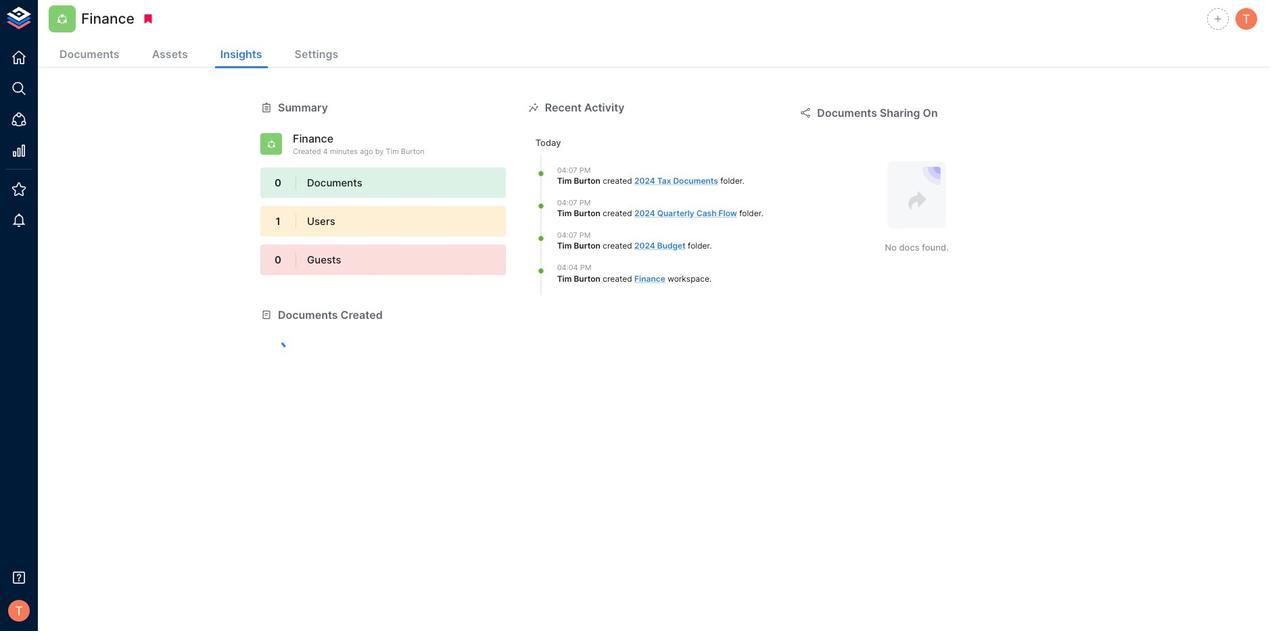 Task type: describe. For each thing, give the bounding box(es) containing it.
04:04
[[557, 263, 578, 273]]

pm for 2024 quarterly cash flow
[[580, 198, 591, 208]]

no
[[885, 242, 897, 253]]

tim for 2024 quarterly cash flow
[[557, 208, 572, 219]]

. inside the 04:04 pm tim burton created finance workspace .
[[710, 274, 712, 284]]

on
[[923, 106, 938, 120]]

4
[[323, 147, 328, 156]]

burton for 2024 quarterly cash flow
[[574, 208, 601, 219]]

created for 2024 tax documents
[[603, 176, 632, 186]]

04:07 for 2024 tax documents
[[557, 165, 577, 175]]

no docs found.
[[885, 242, 949, 253]]

documents for "documents" link
[[60, 47, 119, 61]]

activity
[[584, 101, 625, 114]]

documents for documents sharing on
[[817, 106, 877, 120]]

pm for 2024 tax documents
[[580, 165, 591, 175]]

quarterly
[[657, 208, 695, 219]]

budget
[[657, 241, 686, 251]]

found.
[[922, 242, 949, 253]]

documents for documents created
[[278, 309, 338, 322]]

0 vertical spatial t button
[[1234, 6, 1260, 32]]

. inside 04:07 pm tim burton created 2024 budget folder .
[[710, 241, 712, 251]]

flow
[[719, 208, 737, 219]]

documents inside 04:07 pm tim burton created 2024 tax documents folder .
[[673, 176, 718, 186]]

folder inside 04:07 pm tim burton created 2024 tax documents folder .
[[721, 176, 742, 186]]

insights link
[[215, 42, 268, 68]]

users
[[307, 215, 335, 228]]

created for finance created 4 minutes ago by tim burton
[[293, 147, 321, 156]]

created for finance
[[603, 274, 632, 284]]

summary
[[278, 101, 328, 114]]

2024 tax documents link
[[635, 176, 718, 186]]

finance for finance
[[81, 10, 135, 27]]

04:07 for 2024 quarterly cash flow
[[557, 198, 577, 208]]

0 for documents
[[275, 177, 281, 190]]

. inside 04:07 pm tim burton created 2024 quarterly cash flow folder .
[[761, 208, 764, 219]]

tim for 2024 budget
[[557, 241, 572, 251]]

tim for finance
[[557, 274, 572, 284]]

remove bookmark image
[[142, 13, 154, 25]]

insights
[[220, 47, 262, 61]]

2024 budget link
[[635, 241, 686, 251]]

tax
[[657, 176, 671, 186]]

documents created
[[278, 309, 383, 322]]

workspace
[[668, 274, 710, 284]]

0 for guests
[[275, 254, 281, 267]]

recent
[[545, 101, 582, 114]]



Task type: vqa. For each thing, say whether or not it's contained in the screenshot.


Task type: locate. For each thing, give the bounding box(es) containing it.
0 down the 1
[[275, 254, 281, 267]]

2 vertical spatial finance
[[635, 274, 666, 284]]

1 04:07 from the top
[[557, 165, 577, 175]]

burton inside 04:07 pm tim burton created 2024 quarterly cash flow folder .
[[574, 208, 601, 219]]

folder
[[721, 176, 742, 186], [740, 208, 761, 219], [688, 241, 710, 251]]

0 vertical spatial created
[[293, 147, 321, 156]]

0 vertical spatial 04:07
[[557, 165, 577, 175]]

4 created from the top
[[603, 274, 632, 284]]

burton inside the 04:04 pm tim burton created finance workspace .
[[574, 274, 601, 284]]

guests
[[307, 254, 341, 267]]

3 04:07 from the top
[[557, 231, 577, 240]]

created
[[603, 176, 632, 186], [603, 208, 632, 219], [603, 241, 632, 251], [603, 274, 632, 284]]

04:07 for 2024 budget
[[557, 231, 577, 240]]

1 vertical spatial folder
[[740, 208, 761, 219]]

2024 for 2024 quarterly cash flow
[[635, 208, 655, 219]]

1 horizontal spatial t button
[[1234, 6, 1260, 32]]

tim inside 04:07 pm tim burton created 2024 tax documents folder .
[[557, 176, 572, 186]]

settings
[[295, 47, 338, 61]]

1 vertical spatial t
[[15, 604, 23, 619]]

cash
[[697, 208, 717, 219]]

2 vertical spatial 2024
[[635, 241, 655, 251]]

folder inside 04:07 pm tim burton created 2024 quarterly cash flow folder .
[[740, 208, 761, 219]]

1 vertical spatial 04:07
[[557, 198, 577, 208]]

finance inside the 04:04 pm tim burton created finance workspace .
[[635, 274, 666, 284]]

04:07 inside 04:07 pm tim burton created 2024 tax documents folder .
[[557, 165, 577, 175]]

burton for finance
[[574, 274, 601, 284]]

0 vertical spatial 0
[[275, 177, 281, 190]]

created left tax
[[603, 176, 632, 186]]

2024 up 04:07 pm tim burton created 2024 budget folder .
[[635, 208, 655, 219]]

finance up the 4
[[293, 132, 334, 146]]

04:07 inside 04:07 pm tim burton created 2024 budget folder .
[[557, 231, 577, 240]]

created left finance link
[[603, 274, 632, 284]]

created inside 04:07 pm tim burton created 2024 quarterly cash flow folder .
[[603, 208, 632, 219]]

docs
[[899, 242, 920, 253]]

created left the 4
[[293, 147, 321, 156]]

2 vertical spatial 04:07
[[557, 231, 577, 240]]

2024 left budget
[[635, 241, 655, 251]]

burton for 2024 tax documents
[[574, 176, 601, 186]]

created up the 04:04 pm tim burton created finance workspace .
[[603, 241, 632, 251]]

2024
[[635, 176, 655, 186], [635, 208, 655, 219], [635, 241, 655, 251]]

04:07
[[557, 165, 577, 175], [557, 198, 577, 208], [557, 231, 577, 240]]

tim for 2024 tax documents
[[557, 176, 572, 186]]

04:07 inside 04:07 pm tim burton created 2024 quarterly cash flow folder .
[[557, 198, 577, 208]]

documents sharing on
[[817, 106, 938, 120]]

2 created from the top
[[603, 208, 632, 219]]

tim inside the finance created 4 minutes ago by tim burton
[[386, 147, 399, 156]]

minutes
[[330, 147, 358, 156]]

2 horizontal spatial finance
[[635, 274, 666, 284]]

assets
[[152, 47, 188, 61]]

pm inside 04:07 pm tim burton created 2024 budget folder .
[[580, 231, 591, 240]]

documents link
[[54, 42, 125, 68]]

sharing
[[880, 106, 920, 120]]

created for 2024 quarterly cash flow
[[603, 208, 632, 219]]

finance
[[81, 10, 135, 27], [293, 132, 334, 146], [635, 274, 666, 284]]

pm right 04:04
[[580, 263, 592, 273]]

tim inside the 04:04 pm tim burton created finance workspace .
[[557, 274, 572, 284]]

created inside 04:07 pm tim burton created 2024 tax documents folder .
[[603, 176, 632, 186]]

2024 for 2024 tax documents
[[635, 176, 655, 186]]

1 horizontal spatial finance
[[293, 132, 334, 146]]

2024 inside 04:07 pm tim burton created 2024 quarterly cash flow folder .
[[635, 208, 655, 219]]

documents
[[60, 47, 119, 61], [817, 106, 877, 120], [673, 176, 718, 186], [307, 177, 362, 190], [278, 309, 338, 322]]

finance for finance created 4 minutes ago by tim burton
[[293, 132, 334, 146]]

0 vertical spatial 2024
[[635, 176, 655, 186]]

0 vertical spatial t
[[1243, 11, 1251, 26]]

. right 2024 tax documents link
[[742, 176, 745, 186]]

0 vertical spatial finance
[[81, 10, 135, 27]]

1 horizontal spatial created
[[341, 309, 383, 322]]

3 created from the top
[[603, 241, 632, 251]]

t button
[[1234, 6, 1260, 32], [4, 597, 34, 626]]

burton inside the finance created 4 minutes ago by tim burton
[[401, 147, 425, 156]]

created up 04:07 pm tim burton created 2024 budget folder .
[[603, 208, 632, 219]]

pm
[[580, 165, 591, 175], [580, 198, 591, 208], [580, 231, 591, 240], [580, 263, 592, 273]]

1 vertical spatial 0
[[275, 254, 281, 267]]

1 vertical spatial 2024
[[635, 208, 655, 219]]

pm up the 04:04 pm tim burton created finance workspace .
[[580, 231, 591, 240]]

0 horizontal spatial finance
[[81, 10, 135, 27]]

created inside the 04:04 pm tim burton created finance workspace .
[[603, 274, 632, 284]]

created inside 04:07 pm tim burton created 2024 budget folder .
[[603, 241, 632, 251]]

created down guests
[[341, 309, 383, 322]]

. inside 04:07 pm tim burton created 2024 tax documents folder .
[[742, 176, 745, 186]]

recent activity
[[545, 101, 625, 114]]

t for the topmost "t" button
[[1243, 11, 1251, 26]]

folder right budget
[[688, 241, 710, 251]]

0 horizontal spatial t button
[[4, 597, 34, 626]]

1 0 from the top
[[275, 177, 281, 190]]

2 04:07 from the top
[[557, 198, 577, 208]]

pm down recent activity
[[580, 165, 591, 175]]

. right flow
[[761, 208, 764, 219]]

pm inside 04:07 pm tim burton created 2024 tax documents folder .
[[580, 165, 591, 175]]

0 up the 1
[[275, 177, 281, 190]]

2024 quarterly cash flow link
[[635, 208, 737, 219]]

settings link
[[289, 42, 344, 68]]

2024 for 2024 budget
[[635, 241, 655, 251]]

0 vertical spatial folder
[[721, 176, 742, 186]]

2024 inside 04:07 pm tim burton created 2024 tax documents folder .
[[635, 176, 655, 186]]

3 2024 from the top
[[635, 241, 655, 251]]

burton inside 04:07 pm tim burton created 2024 budget folder .
[[574, 241, 601, 251]]

created inside the finance created 4 minutes ago by tim burton
[[293, 147, 321, 156]]

by
[[375, 147, 384, 156]]

created for 2024 budget
[[603, 241, 632, 251]]

pm inside 04:07 pm tim burton created 2024 quarterly cash flow folder .
[[580, 198, 591, 208]]

04:07 pm tim burton created 2024 tax documents folder .
[[557, 165, 745, 186]]

created
[[293, 147, 321, 156], [341, 309, 383, 322]]

1 created from the top
[[603, 176, 632, 186]]

. down cash
[[710, 241, 712, 251]]

pm for finance
[[580, 263, 592, 273]]

burton for 2024 budget
[[574, 241, 601, 251]]

created for documents created
[[341, 309, 383, 322]]

finance link
[[635, 274, 666, 284]]

folder right flow
[[740, 208, 761, 219]]

0 horizontal spatial created
[[293, 147, 321, 156]]

today
[[536, 138, 561, 148]]

0 horizontal spatial t
[[15, 604, 23, 619]]

finance down 2024 budget link
[[635, 274, 666, 284]]

.
[[742, 176, 745, 186], [761, 208, 764, 219], [710, 241, 712, 251], [710, 274, 712, 284]]

1 vertical spatial finance
[[293, 132, 334, 146]]

folder up flow
[[721, 176, 742, 186]]

finance left remove bookmark image
[[81, 10, 135, 27]]

finance inside the finance created 4 minutes ago by tim burton
[[293, 132, 334, 146]]

tim inside 04:07 pm tim burton created 2024 budget folder .
[[557, 241, 572, 251]]

assets link
[[147, 42, 193, 68]]

burton
[[401, 147, 425, 156], [574, 176, 601, 186], [574, 208, 601, 219], [574, 241, 601, 251], [574, 274, 601, 284]]

pm for 2024 budget
[[580, 231, 591, 240]]

pm up 04:07 pm tim burton created 2024 budget folder .
[[580, 198, 591, 208]]

2 0 from the top
[[275, 254, 281, 267]]

burton inside 04:07 pm tim burton created 2024 tax documents folder .
[[574, 176, 601, 186]]

ago
[[360, 147, 373, 156]]

. right finance link
[[710, 274, 712, 284]]

2 2024 from the top
[[635, 208, 655, 219]]

1 2024 from the top
[[635, 176, 655, 186]]

finance created 4 minutes ago by tim burton
[[293, 132, 425, 156]]

progress bar
[[256, 335, 292, 371]]

2024 left tax
[[635, 176, 655, 186]]

1 horizontal spatial t
[[1243, 11, 1251, 26]]

1
[[276, 215, 280, 228]]

folder inside 04:07 pm tim burton created 2024 budget folder .
[[688, 241, 710, 251]]

2 vertical spatial folder
[[688, 241, 710, 251]]

pm inside the 04:04 pm tim burton created finance workspace .
[[580, 263, 592, 273]]

1 vertical spatial t button
[[4, 597, 34, 626]]

tim
[[386, 147, 399, 156], [557, 176, 572, 186], [557, 208, 572, 219], [557, 241, 572, 251], [557, 274, 572, 284]]

04:07 pm tim burton created 2024 budget folder .
[[557, 231, 712, 251]]

t
[[1243, 11, 1251, 26], [15, 604, 23, 619]]

1 vertical spatial created
[[341, 309, 383, 322]]

t for leftmost "t" button
[[15, 604, 23, 619]]

tim inside 04:07 pm tim burton created 2024 quarterly cash flow folder .
[[557, 208, 572, 219]]

04:04 pm tim burton created finance workspace .
[[557, 263, 712, 284]]

0
[[275, 177, 281, 190], [275, 254, 281, 267]]

2024 inside 04:07 pm tim burton created 2024 budget folder .
[[635, 241, 655, 251]]

04:07 pm tim burton created 2024 quarterly cash flow folder .
[[557, 198, 764, 219]]



